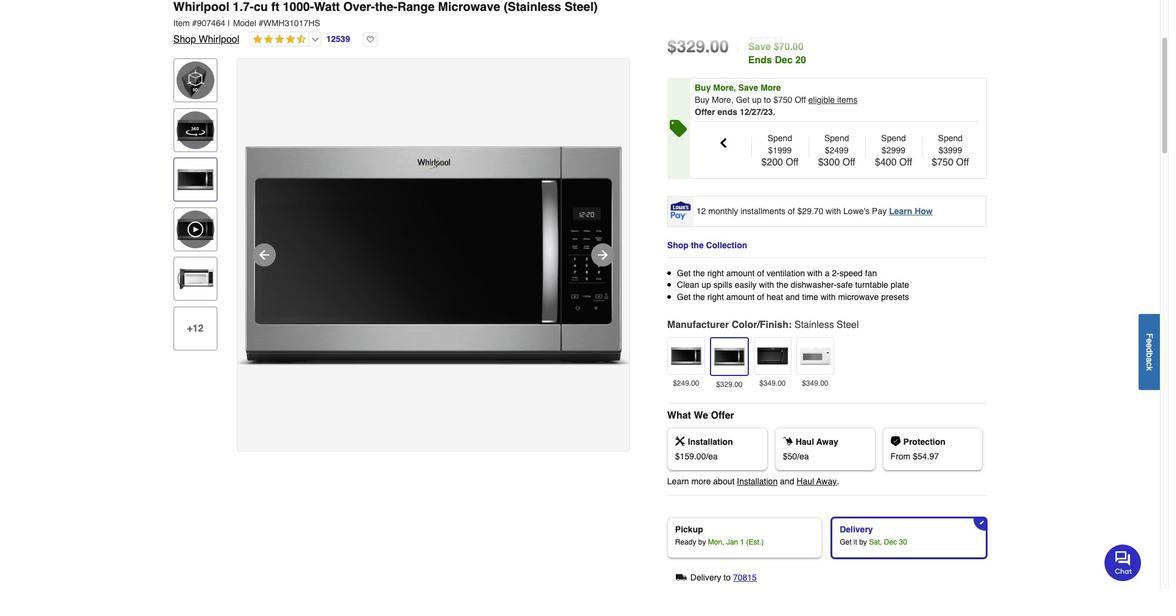 Task type: vqa. For each thing, say whether or not it's contained in the screenshot.
paint link
no



Task type: locate. For each thing, give the bounding box(es) containing it.
0 vertical spatial a
[[825, 268, 830, 278]]

2 spend from the left
[[825, 133, 849, 143]]

70815
[[733, 573, 757, 583]]

amount up easily
[[726, 268, 755, 278]]

0 vertical spatial buy
[[695, 83, 711, 93]]

dec down $70.00
[[775, 55, 793, 66]]

1 # from the left
[[192, 18, 197, 28]]

buy inside buy more, get up to $750 off eligible items offer ends 12/27/23.
[[695, 95, 710, 105]]

off down $2499
[[843, 157, 856, 168]]

1 vertical spatial of
[[757, 268, 764, 278]]

#
[[192, 18, 197, 28], [259, 18, 263, 28]]

| right 00
[[736, 35, 741, 57]]

0 vertical spatial |
[[228, 18, 230, 28]]

0 horizontal spatial $349.00
[[760, 380, 786, 388]]

we
[[694, 411, 708, 422]]

$750 down $3999
[[932, 157, 954, 168]]

0 vertical spatial delivery
[[840, 525, 873, 535]]

arrow right image
[[595, 248, 610, 263]]

spend inside spend $2999 $400 off
[[882, 133, 906, 143]]

delivery to 70815
[[691, 573, 757, 583]]

off inside spend $1999 $200 off
[[786, 157, 799, 168]]

0 horizontal spatial $750
[[774, 95, 793, 105]]

e up b
[[1145, 343, 1155, 348]]

1 horizontal spatial delivery
[[840, 525, 873, 535]]

with
[[826, 206, 841, 216], [808, 268, 823, 278], [759, 280, 774, 290], [821, 292, 836, 302]]

off down $1999
[[786, 157, 799, 168]]

spend inside spend $2499 $300 off
[[825, 133, 849, 143]]

1 vertical spatial dec
[[884, 539, 897, 547]]

0 vertical spatial haul
[[796, 437, 814, 447]]

chat invite button image
[[1105, 545, 1142, 582]]

# down cu
[[259, 18, 263, 28]]

0 horizontal spatial installation
[[688, 437, 733, 447]]

1 horizontal spatial $349.00
[[802, 380, 829, 388]]

1 horizontal spatial by
[[860, 539, 867, 547]]

the left collection
[[691, 240, 704, 250]]

1 vertical spatial delivery
[[691, 573, 721, 583]]

save $70.00 ends dec 20
[[748, 41, 806, 66]]

and
[[786, 292, 800, 302], [780, 477, 795, 487]]

eligible items button
[[809, 95, 858, 105]]

of left heat
[[757, 292, 764, 302]]

delivery right truck filled image
[[691, 573, 721, 583]]

haul away button
[[797, 476, 837, 488]]

buy
[[695, 83, 711, 93], [695, 95, 710, 105]]

1 right from the top
[[708, 268, 724, 278]]

right
[[708, 268, 724, 278], [708, 292, 724, 302]]

get
[[736, 95, 750, 105], [677, 268, 691, 278], [677, 292, 691, 302], [840, 539, 852, 547]]

delivery
[[840, 525, 873, 535], [691, 573, 721, 583]]

easily
[[735, 280, 757, 290]]

0 vertical spatial more,
[[713, 83, 736, 93]]

plate
[[891, 280, 909, 290]]

what
[[667, 411, 691, 422]]

2 by from the left
[[860, 539, 867, 547]]

2 buy from the top
[[695, 95, 710, 105]]

12/27/23.
[[740, 107, 776, 117]]

microwave
[[838, 292, 879, 302]]

1 by from the left
[[699, 539, 706, 547]]

0 vertical spatial of
[[788, 206, 795, 216]]

to inside buy more, get up to $750 off eligible items offer ends 12/27/23.
[[764, 95, 771, 105]]

1 horizontal spatial $750
[[932, 157, 954, 168]]

ft
[[271, 0, 280, 14]]

1 horizontal spatial to
[[764, 95, 771, 105]]

more, for get
[[712, 95, 734, 105]]

turntable
[[855, 280, 889, 290]]

$750 down more in the top of the page
[[774, 95, 793, 105]]

0 horizontal spatial |
[[228, 18, 230, 28]]

off inside spend $3999 $750 off
[[956, 157, 969, 168]]

offer
[[695, 107, 715, 117], [711, 411, 734, 422]]

dec left 30 on the bottom right of the page
[[884, 539, 897, 547]]

0 horizontal spatial dec
[[775, 55, 793, 66]]

0 horizontal spatial .
[[705, 37, 710, 56]]

protection
[[904, 437, 946, 447]]

0 horizontal spatial to
[[724, 573, 731, 583]]

learn right pay
[[889, 206, 913, 216]]

spend for $400
[[882, 133, 906, 143]]

1 horizontal spatial installation
[[737, 477, 778, 487]]

about
[[713, 477, 735, 487]]

0 vertical spatial whirlpool
[[173, 0, 229, 14]]

$349.00 down black image at the right bottom of page
[[760, 380, 786, 388]]

shop whirlpool
[[173, 34, 239, 45]]

30
[[899, 539, 907, 547]]

0 vertical spatial amount
[[726, 268, 755, 278]]

2 right from the top
[[708, 292, 724, 302]]

off down $2999
[[900, 157, 912, 168]]

installation inside installation $159.00/ea
[[688, 437, 733, 447]]

0 vertical spatial dec
[[775, 55, 793, 66]]

|
[[228, 18, 230, 28], [736, 35, 741, 57]]

0 horizontal spatial by
[[699, 539, 706, 547]]

black image
[[757, 341, 789, 372]]

of left "ventilation"
[[757, 268, 764, 278]]

arrow left image
[[257, 248, 271, 263]]

1 horizontal spatial shop
[[667, 240, 689, 250]]

item
[[173, 18, 190, 28]]

spend up $2499
[[825, 133, 849, 143]]

0 vertical spatial installation
[[688, 437, 733, 447]]

0 vertical spatial right
[[708, 268, 724, 278]]

whirlpool down 907464
[[199, 34, 239, 45]]

1 vertical spatial a
[[1145, 358, 1155, 362]]

it
[[854, 539, 857, 547]]

shop down item
[[173, 34, 196, 45]]

learn how link
[[889, 206, 933, 216]]

$2499
[[825, 145, 849, 155]]

1 $349.00 from the left
[[760, 380, 786, 388]]

pickup
[[675, 525, 703, 535]]

1 horizontal spatial a
[[1145, 358, 1155, 362]]

items
[[837, 95, 858, 105]]

cu
[[254, 0, 268, 14]]

delivery inside the delivery get it by sat, dec 30
[[840, 525, 873, 535]]

0 horizontal spatial learn
[[667, 477, 689, 487]]

0 vertical spatial shop
[[173, 34, 196, 45]]

buy more, save more
[[695, 83, 781, 93]]

over-
[[343, 0, 375, 14]]

to
[[764, 95, 771, 105], [724, 573, 731, 583]]

$750
[[774, 95, 793, 105], [932, 157, 954, 168]]

$750 inside buy more, get up to $750 off eligible items offer ends 12/27/23.
[[774, 95, 793, 105]]

2 $349.00 from the left
[[802, 380, 829, 388]]

right up spills
[[708, 268, 724, 278]]

buy for buy more, get up to $750 off eligible items offer ends 12/27/23.
[[695, 95, 710, 105]]

whirlpool  #wmh31017hs - thumbnail image
[[176, 161, 214, 199]]

0 vertical spatial up
[[752, 95, 762, 105]]

and left time on the right of the page
[[786, 292, 800, 302]]

0 vertical spatial save
[[748, 41, 771, 52]]

the down "ventilation"
[[777, 280, 789, 290]]

get down the buy more, save more
[[736, 95, 750, 105]]

more, inside buy more, get up to $750 off eligible items offer ends 12/27/23.
[[712, 95, 734, 105]]

by inside the delivery get it by sat, dec 30
[[860, 539, 867, 547]]

1 vertical spatial .
[[837, 477, 839, 487]]

. down haul away $50/ea in the bottom right of the page
[[837, 477, 839, 487]]

get up clean
[[677, 268, 691, 278]]

fan
[[865, 268, 877, 278]]

microwave
[[438, 0, 500, 14]]

buy for buy more, save more
[[695, 83, 711, 93]]

1 vertical spatial installation
[[737, 477, 778, 487]]

away down haul away $50/ea in the bottom right of the page
[[817, 477, 837, 487]]

3 spend from the left
[[882, 133, 906, 143]]

whirlpool inside "whirlpool 1.7-cu ft 1000-watt over-the-range microwave (stainless steel) item # 907464 | model # wmh31017hs"
[[173, 0, 229, 14]]

by right it
[[860, 539, 867, 547]]

installation
[[688, 437, 733, 447], [737, 477, 778, 487]]

amount down easily
[[726, 292, 755, 302]]

shop the collection
[[667, 240, 748, 250]]

away right haul away filled 'icon'
[[817, 437, 839, 447]]

| left the model
[[228, 18, 230, 28]]

shop
[[173, 34, 196, 45], [667, 240, 689, 250]]

away
[[817, 437, 839, 447], [817, 477, 837, 487]]

a left 2-
[[825, 268, 830, 278]]

ventilation
[[767, 268, 805, 278]]

installation up $159.00/ea
[[688, 437, 733, 447]]

1 vertical spatial shop
[[667, 240, 689, 250]]

option group
[[663, 514, 992, 564]]

buy down $ 329 . 00
[[695, 83, 711, 93]]

a up k
[[1145, 358, 1155, 362]]

haul down $50/ea
[[797, 477, 814, 487]]

offer left ends
[[695, 107, 715, 117]]

0 vertical spatial $750
[[774, 95, 793, 105]]

buy down the buy more, save more
[[695, 95, 710, 105]]

00
[[710, 37, 729, 56]]

get left it
[[840, 539, 852, 547]]

1 buy from the top
[[695, 83, 711, 93]]

lowe's
[[844, 206, 870, 216]]

dec inside save $70.00 ends dec 20
[[775, 55, 793, 66]]

get the right amount of ventilation with a 2-speed fan clean up spills easily with the dishwasher-safe turntable plate get the right amount of heat and time with microwave presets
[[677, 268, 909, 302]]

1 vertical spatial up
[[702, 280, 711, 290]]

(est.)
[[746, 539, 764, 547]]

to down more in the top of the page
[[764, 95, 771, 105]]

delivery up it
[[840, 525, 873, 535]]

whirlpool  #wmh31017hs image
[[237, 59, 629, 451]]

fingerprint resistant stainless steel image
[[670, 341, 702, 372]]

haul
[[796, 437, 814, 447], [797, 477, 814, 487]]

0 horizontal spatial shop
[[173, 34, 196, 45]]

right down spills
[[708, 292, 724, 302]]

1 vertical spatial $750
[[932, 157, 954, 168]]

off inside spend $2999 $400 off
[[900, 157, 912, 168]]

0 horizontal spatial #
[[192, 18, 197, 28]]

$400
[[875, 157, 897, 168]]

spend inside spend $1999 $200 off
[[768, 133, 793, 143]]

0 horizontal spatial a
[[825, 268, 830, 278]]

0 vertical spatial to
[[764, 95, 771, 105]]

1 vertical spatial more,
[[712, 95, 734, 105]]

get inside buy more, get up to $750 off eligible items offer ends 12/27/23.
[[736, 95, 750, 105]]

model
[[233, 18, 256, 28]]

a inside button
[[1145, 358, 1155, 362]]

1 spend from the left
[[768, 133, 793, 143]]

spend for $200
[[768, 133, 793, 143]]

0 vertical spatial and
[[786, 292, 800, 302]]

. right $
[[705, 37, 710, 56]]

protection plan filled image
[[891, 437, 901, 447]]

learn
[[889, 206, 913, 216], [667, 477, 689, 487]]

color/finish
[[732, 320, 789, 331]]

e up d in the bottom right of the page
[[1145, 339, 1155, 343]]

save left more in the top of the page
[[739, 83, 758, 93]]

2-
[[832, 268, 840, 278]]

save up ends
[[748, 41, 771, 52]]

1 away from the top
[[817, 437, 839, 447]]

off inside spend $2499 $300 off
[[843, 157, 856, 168]]

learn left more
[[667, 477, 689, 487]]

spend inside spend $3999 $750 off
[[938, 133, 963, 143]]

spend up $3999
[[938, 133, 963, 143]]

by left mon, on the bottom of the page
[[699, 539, 706, 547]]

whirlpool  #wmh31017hs - thumbnail2 image
[[176, 260, 214, 298]]

1.7-
[[233, 0, 254, 14]]

20
[[796, 55, 806, 66]]

off left eligible on the right top
[[795, 95, 806, 105]]

off inside buy more, get up to $750 off eligible items offer ends 12/27/23.
[[795, 95, 806, 105]]

4.5 stars image
[[250, 34, 306, 46]]

offer right "we"
[[711, 411, 734, 422]]

1 vertical spatial away
[[817, 477, 837, 487]]

and down $50/ea
[[780, 477, 795, 487]]

0 horizontal spatial delivery
[[691, 573, 721, 583]]

2 # from the left
[[259, 18, 263, 28]]

.
[[705, 37, 710, 56], [837, 477, 839, 487]]

sat,
[[869, 539, 882, 547]]

1 horizontal spatial dec
[[884, 539, 897, 547]]

1 vertical spatial buy
[[695, 95, 710, 105]]

2 amount from the top
[[726, 292, 755, 302]]

the-
[[375, 0, 398, 14]]

whirlpool up 907464
[[173, 0, 229, 14]]

shop for shop the collection
[[667, 240, 689, 250]]

get down clean
[[677, 292, 691, 302]]

$349.00 down the white image
[[802, 380, 829, 388]]

1 vertical spatial amount
[[726, 292, 755, 302]]

1 vertical spatial right
[[708, 292, 724, 302]]

1 vertical spatial learn
[[667, 477, 689, 487]]

shop for shop whirlpool
[[173, 34, 196, 45]]

0 vertical spatial offer
[[695, 107, 715, 117]]

spend up $2999
[[882, 133, 906, 143]]

4 spend from the left
[[938, 133, 963, 143]]

off down $3999
[[956, 157, 969, 168]]

up up 12/27/23.
[[752, 95, 762, 105]]

0 vertical spatial away
[[817, 437, 839, 447]]

$750 inside spend $3999 $750 off
[[932, 157, 954, 168]]

1 horizontal spatial .
[[837, 477, 839, 487]]

$29.70
[[798, 206, 824, 216]]

1 horizontal spatial #
[[259, 18, 263, 28]]

1 amount from the top
[[726, 268, 755, 278]]

off for $750 off
[[956, 157, 969, 168]]

save
[[748, 41, 771, 52], [739, 83, 758, 93]]

# right item
[[192, 18, 197, 28]]

ends
[[748, 55, 772, 66]]

$329.00
[[716, 381, 743, 389]]

installation right about
[[737, 477, 778, 487]]

off for $200 off
[[786, 157, 799, 168]]

1 vertical spatial |
[[736, 35, 741, 57]]

0 horizontal spatial up
[[702, 280, 711, 290]]

amount
[[726, 268, 755, 278], [726, 292, 755, 302]]

2 e from the top
[[1145, 343, 1155, 348]]

1 horizontal spatial up
[[752, 95, 762, 105]]

shop down lowes pay logo
[[667, 240, 689, 250]]

haul up $50/ea
[[796, 437, 814, 447]]

c
[[1145, 362, 1155, 367]]

off
[[795, 95, 806, 105], [786, 157, 799, 168], [843, 157, 856, 168], [900, 157, 912, 168], [956, 157, 969, 168]]

1 horizontal spatial learn
[[889, 206, 913, 216]]

1 vertical spatial offer
[[711, 411, 734, 422]]

to left 70815 button at the right bottom of page
[[724, 573, 731, 583]]

spend up $1999
[[768, 133, 793, 143]]

of left $29.70
[[788, 206, 795, 216]]

up left spills
[[702, 280, 711, 290]]



Task type: describe. For each thing, give the bounding box(es) containing it.
wmh31017hs
[[263, 18, 320, 28]]

manufacturer color/finish : stainless steel
[[667, 320, 859, 331]]

| inside "whirlpool 1.7-cu ft 1000-watt over-the-range microwave (stainless steel) item # 907464 | model # wmh31017hs"
[[228, 18, 230, 28]]

:
[[789, 320, 792, 331]]

option group containing pickup
[[663, 514, 992, 564]]

+12
[[187, 323, 203, 334]]

$70.00
[[774, 41, 804, 52]]

get inside the delivery get it by sat, dec 30
[[840, 539, 852, 547]]

$349.00 for the white image
[[802, 380, 829, 388]]

$249.00
[[673, 380, 700, 388]]

item number 9 0 7 4 6 4 and model number w m h 3 1 0 1 7 h s element
[[173, 17, 987, 29]]

spills
[[714, 280, 733, 290]]

k
[[1145, 367, 1155, 371]]

more
[[761, 83, 781, 93]]

white image
[[800, 341, 831, 372]]

329
[[677, 37, 705, 56]]

1 e from the top
[[1145, 339, 1155, 343]]

$50/ea
[[783, 452, 809, 462]]

heart outline image
[[363, 32, 378, 47]]

907464
[[197, 18, 225, 28]]

1 horizontal spatial |
[[736, 35, 741, 57]]

1 vertical spatial and
[[780, 477, 795, 487]]

with right time on the right of the page
[[821, 292, 836, 302]]

dishwasher-
[[791, 280, 837, 290]]

protection from $54.97
[[891, 437, 946, 462]]

and inside get the right amount of ventilation with a 2-speed fan clean up spills easily with the dishwasher-safe turntable plate get the right amount of heat and time with microwave presets
[[786, 292, 800, 302]]

ready
[[675, 539, 696, 547]]

spend for $750
[[938, 133, 963, 143]]

presets
[[881, 292, 909, 302]]

whirlpool 1.7-cu ft 1000-watt over-the-range microwave (stainless steel) item # 907464 | model # wmh31017hs
[[173, 0, 598, 28]]

away inside haul away $50/ea
[[817, 437, 839, 447]]

1
[[740, 539, 744, 547]]

spend $3999 $750 off
[[932, 133, 969, 168]]

12539
[[326, 34, 350, 44]]

from
[[891, 452, 911, 462]]

d
[[1145, 348, 1155, 353]]

spend $2499 $300 off
[[818, 133, 856, 168]]

$200
[[762, 157, 783, 168]]

dec inside the delivery get it by sat, dec 30
[[884, 539, 897, 547]]

$349.00 for black image at the right bottom of page
[[760, 380, 786, 388]]

manufacturer
[[667, 320, 729, 331]]

the up clean
[[693, 268, 705, 278]]

$159.00/ea
[[675, 452, 718, 462]]

truck filled image
[[676, 573, 687, 584]]

the down clean
[[693, 292, 705, 302]]

with right $29.70
[[826, 206, 841, 216]]

jan
[[727, 539, 738, 547]]

buy more, get up to $750 off eligible items offer ends 12/27/23.
[[695, 95, 858, 117]]

(stainless
[[504, 0, 561, 14]]

a inside get the right amount of ventilation with a 2-speed fan clean up spills easily with the dishwasher-safe turntable plate get the right amount of heat and time with microwave presets
[[825, 268, 830, 278]]

more
[[692, 477, 711, 487]]

installation $159.00/ea
[[675, 437, 733, 462]]

$2999
[[882, 145, 906, 155]]

2 vertical spatial of
[[757, 292, 764, 302]]

tag filled image
[[670, 120, 687, 137]]

range
[[398, 0, 435, 14]]

stainless
[[795, 320, 834, 331]]

time
[[802, 292, 818, 302]]

$3999
[[939, 145, 963, 155]]

b
[[1145, 353, 1155, 358]]

lowes pay logo image
[[669, 201, 693, 220]]

f e e d b a c k button
[[1139, 314, 1160, 390]]

$ 329 . 00
[[667, 37, 729, 56]]

$
[[667, 37, 677, 56]]

haul inside haul away $50/ea
[[796, 437, 814, 447]]

assembly image
[[675, 437, 685, 447]]

f e e d b a c k
[[1145, 333, 1155, 371]]

up inside get the right amount of ventilation with a 2-speed fan clean up spills easily with the dishwasher-safe turntable plate get the right amount of heat and time with microwave presets
[[702, 280, 711, 290]]

save inside save $70.00 ends dec 20
[[748, 41, 771, 52]]

installments
[[741, 206, 786, 216]]

speed
[[840, 268, 863, 278]]

1 vertical spatial whirlpool
[[199, 34, 239, 45]]

1000-
[[283, 0, 314, 14]]

steel
[[837, 320, 859, 331]]

heat
[[767, 292, 783, 302]]

what we offer
[[667, 411, 734, 422]]

safe
[[837, 280, 853, 290]]

haul away filled image
[[783, 437, 793, 447]]

1 vertical spatial save
[[739, 83, 758, 93]]

installation button
[[737, 476, 778, 488]]

stainless steel image
[[714, 341, 745, 373]]

watt
[[314, 0, 340, 14]]

+12 button
[[173, 307, 217, 351]]

0 vertical spatial .
[[705, 37, 710, 56]]

up inside buy more, get up to $750 off eligible items offer ends 12/27/23.
[[752, 95, 762, 105]]

$54.97
[[913, 452, 939, 462]]

steel)
[[565, 0, 598, 14]]

by inside the pickup ready by mon, jan 1 (est.)
[[699, 539, 706, 547]]

0 vertical spatial learn
[[889, 206, 913, 216]]

2 away from the top
[[817, 477, 837, 487]]

delivery for to
[[691, 573, 721, 583]]

haul away $50/ea
[[783, 437, 839, 462]]

70815 button
[[733, 571, 757, 586]]

spend for $300
[[825, 133, 849, 143]]

offer inside buy more, get up to $750 off eligible items offer ends 12/27/23.
[[695, 107, 715, 117]]

delivery for get
[[840, 525, 873, 535]]

$300
[[818, 157, 840, 168]]

12
[[697, 206, 706, 216]]

with up dishwasher-
[[808, 268, 823, 278]]

off for $400 off
[[900, 157, 912, 168]]

chevron left image
[[716, 136, 731, 150]]

$1999
[[768, 145, 792, 155]]

$399.00
[[748, 30, 784, 41]]

12 monthly installments of $29.70 with lowe's pay learn how
[[697, 206, 933, 216]]

1 vertical spatial haul
[[797, 477, 814, 487]]

monthly
[[709, 206, 738, 216]]

eligible
[[809, 95, 835, 105]]

with up heat
[[759, 280, 774, 290]]

f
[[1145, 333, 1155, 339]]

ends
[[718, 107, 738, 117]]

how
[[915, 206, 933, 216]]

pay
[[872, 206, 887, 216]]

1 vertical spatial to
[[724, 573, 731, 583]]

mon,
[[708, 539, 725, 547]]

spend $1999 $200 off
[[762, 133, 799, 168]]

learn more about installation and haul away .
[[667, 477, 839, 487]]

more, for save
[[713, 83, 736, 93]]

off for $300 off
[[843, 157, 856, 168]]



